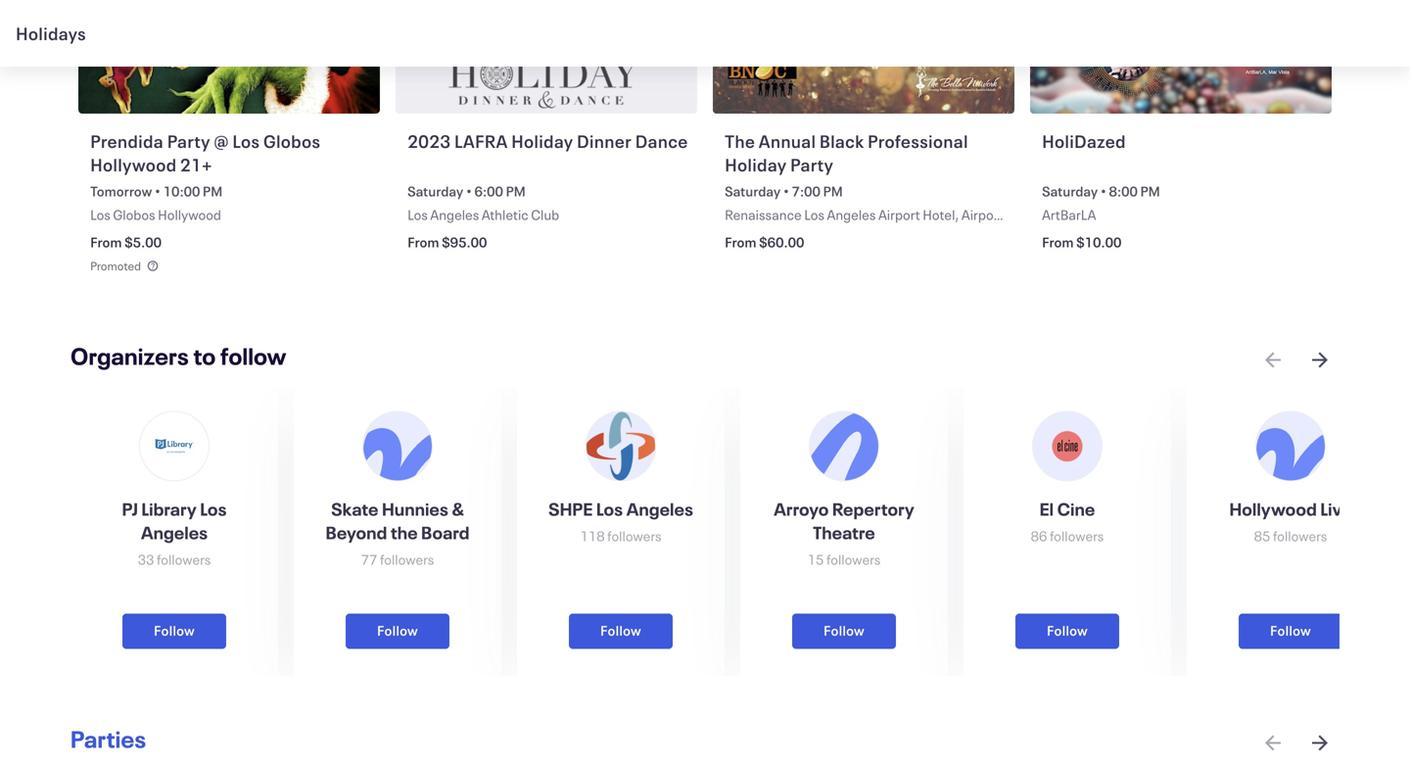Task type: describe. For each thing, give the bounding box(es) containing it.
followers inside pj library los angeles 33 followers
[[157, 550, 211, 569]]

prendida party @ los globos hollywood 21+ tomorrow • 10:00 pm los globos hollywood from $5.00
[[90, 129, 321, 251]]

0 vertical spatial hollywood
[[90, 153, 177, 176]]

saturday inside the annual black professional holiday party saturday • 7:00 pm renaissance los angeles airport hotel, airport boulevard, los angeles, ca, usa
[[725, 182, 781, 200]]

saturday for holidazed
[[1042, 182, 1098, 200]]

2023 lafra holiday dinner dance link
[[408, 129, 690, 178]]

repertory
[[833, 497, 915, 521]]

1 horizontal spatial globos
[[263, 129, 321, 153]]

arrow right chunky_svg image for 1st "arrow left chunky_svg" icon
[[1309, 348, 1332, 372]]

el
[[1040, 497, 1054, 521]]

85
[[1254, 527, 1271, 545]]

angeles inside shpe los angeles 118 followers
[[627, 497, 694, 521]]

• inside prendida party @ los globos hollywood 21+ tomorrow • 10:00 pm los globos hollywood from $5.00
[[155, 182, 161, 200]]

angeles inside the annual black professional holiday party saturday • 7:00 pm renaissance los angeles airport hotel, airport boulevard, los angeles, ca, usa
[[827, 206, 876, 224]]

follow button for 85
[[1239, 614, 1343, 649]]

los inside pj library los angeles 33 followers
[[200, 497, 227, 521]]

followers inside shpe los angeles 118 followers
[[607, 527, 662, 545]]

33
[[138, 550, 154, 569]]

professional
[[868, 129, 969, 153]]

follow
[[220, 340, 287, 371]]

annual
[[759, 129, 816, 153]]

los inside saturday • 6:00 pm los angeles athletic club from $95.00
[[408, 206, 428, 224]]

hollywood inside hollywood live 85 followers
[[1230, 497, 1317, 521]]

followers inside arroyo repertory theatre 15 followers
[[827, 550, 881, 569]]

parties
[[71, 723, 146, 754]]

shpe los angeles 118 followers
[[549, 497, 694, 545]]

from inside prendida party @ los globos hollywood 21+ tomorrow • 10:00 pm los globos hollywood from $5.00
[[90, 233, 122, 251]]

artbarla
[[1042, 206, 1096, 224]]

8:00
[[1109, 182, 1138, 200]]

3 from from the left
[[725, 233, 757, 251]]

organizers
[[71, 340, 189, 371]]

theatre
[[813, 521, 876, 544]]

cine
[[1058, 497, 1096, 521]]

follow for &
[[377, 621, 418, 640]]

arroyo repertory theatre 15 followers
[[774, 497, 915, 569]]

2023
[[408, 129, 451, 153]]

77
[[361, 550, 378, 569]]

86
[[1031, 527, 1048, 545]]

10:00
[[163, 182, 200, 200]]

promoted
[[90, 258, 141, 274]]

club
[[531, 206, 560, 224]]

pm inside the 'saturday • 8:00 pm artbarla from $10.00'
[[1141, 182, 1161, 200]]

black
[[820, 129, 864, 153]]

shpe
[[549, 497, 593, 521]]

@
[[214, 129, 229, 153]]

los left angeles,
[[792, 225, 812, 243]]

follow button for los
[[122, 614, 226, 649]]

athletic
[[482, 206, 529, 224]]

los down 7:00
[[804, 206, 825, 224]]

1 airport from the left
[[879, 206, 920, 224]]

the
[[391, 521, 418, 544]]

$95.00
[[442, 233, 487, 251]]

lafra
[[454, 129, 508, 153]]

hotel,
[[923, 206, 959, 224]]

organizers to follow
[[71, 340, 287, 371]]

angeles inside pj library los angeles 33 followers
[[141, 521, 208, 544]]

1 vertical spatial hollywood
[[158, 206, 221, 224]]

holidazed
[[1042, 129, 1126, 153]]

followers inside hollywood live 85 followers
[[1273, 527, 1328, 545]]

los right @
[[232, 129, 260, 153]]

followers inside el cine 86 followers
[[1050, 527, 1104, 545]]

parties link
[[71, 723, 146, 755]]

&
[[452, 497, 464, 521]]

saturday • 8:00 pm artbarla from $10.00
[[1042, 182, 1161, 251]]

dinner
[[577, 129, 632, 153]]

follow for 86
[[1047, 621, 1088, 640]]



Task type: vqa. For each thing, say whether or not it's contained in the screenshot.
15
yes



Task type: locate. For each thing, give the bounding box(es) containing it.
$60.00
[[759, 233, 805, 251]]

renaissance
[[725, 206, 802, 224]]

0 vertical spatial globos
[[263, 129, 321, 153]]

globos down tomorrow
[[113, 206, 155, 224]]

1 vertical spatial arrow left chunky_svg image
[[1262, 731, 1285, 755]]

los right library
[[200, 497, 227, 521]]

los inside shpe los angeles 118 followers
[[596, 497, 623, 521]]

1 follow button from the left
[[122, 614, 226, 649]]

dance
[[635, 129, 688, 153]]

los down tomorrow
[[90, 206, 111, 224]]

prendida
[[90, 129, 164, 153]]

6 follow from the left
[[1270, 621, 1312, 640]]

2 saturday from the left
[[725, 182, 781, 200]]

2 from from the left
[[408, 233, 439, 251]]

pm inside the annual black professional holiday party saturday • 7:00 pm renaissance los angeles airport hotel, airport boulevard, los angeles, ca, usa
[[823, 182, 843, 200]]

skate
[[331, 497, 379, 521]]

holiday right lafra
[[511, 129, 573, 153]]

from up promoted on the left top of the page
[[90, 233, 122, 251]]

2023 lafra holiday dinner dance
[[408, 129, 688, 153]]

follow for angeles
[[600, 621, 642, 640]]

pj library los angeles 33 followers
[[122, 497, 227, 569]]

1 follow from the left
[[154, 621, 195, 640]]

2 vertical spatial hollywood
[[1230, 497, 1317, 521]]

los
[[232, 129, 260, 153], [90, 206, 111, 224], [408, 206, 428, 224], [804, 206, 825, 224], [792, 225, 812, 243], [200, 497, 227, 521], [596, 497, 623, 521]]

2 horizontal spatial saturday
[[1042, 182, 1098, 200]]

follow button for theatre
[[792, 614, 896, 649]]

tomorrow
[[90, 182, 152, 200]]

followers
[[607, 527, 662, 545], [1050, 527, 1104, 545], [1273, 527, 1328, 545], [157, 550, 211, 569], [380, 550, 434, 569], [827, 550, 881, 569]]

2 follow from the left
[[377, 621, 418, 640]]

3 • from the left
[[783, 182, 789, 200]]

15
[[808, 550, 824, 569]]

follow for theatre
[[824, 621, 865, 640]]

pm right 8:00
[[1141, 182, 1161, 200]]

the
[[725, 129, 755, 153]]

live
[[1321, 497, 1352, 521]]

holiday
[[511, 129, 573, 153], [725, 153, 787, 176]]

angeles
[[430, 206, 479, 224], [827, 206, 876, 224], [627, 497, 694, 521], [141, 521, 208, 544]]

party up 7:00
[[790, 153, 834, 176]]

• inside saturday • 6:00 pm los angeles athletic club from $95.00
[[466, 182, 472, 200]]

follow button for angeles
[[569, 614, 673, 649]]

airport up usa at the right of page
[[879, 206, 920, 224]]

118
[[580, 527, 605, 545]]

party inside prendida party @ los globos hollywood 21+ tomorrow • 10:00 pm los globos hollywood from $5.00
[[167, 129, 210, 153]]

from inside saturday • 6:00 pm los angeles athletic club from $95.00
[[408, 233, 439, 251]]

0 vertical spatial arrow left chunky_svg image
[[1262, 348, 1285, 372]]

1 pm from the left
[[203, 182, 223, 200]]

angeles up 33
[[141, 521, 208, 544]]

saturday up renaissance
[[725, 182, 781, 200]]

angeles right shpe
[[627, 497, 694, 521]]

saturday for 2023 lafra holiday dinner dance
[[408, 182, 464, 200]]

el cine 86 followers
[[1031, 497, 1104, 545]]

los down '2023'
[[408, 206, 428, 224]]

1 horizontal spatial airport
[[962, 206, 1004, 224]]

followers down cine
[[1050, 527, 1104, 545]]

follow for los
[[154, 621, 195, 640]]

prendida party @ los globos hollywood 21+ primary image image
[[78, 0, 380, 114]]

saturday
[[408, 182, 464, 200], [725, 182, 781, 200], [1042, 182, 1098, 200]]

holiday up renaissance
[[725, 153, 787, 176]]

holidazed primary image image
[[1031, 0, 1332, 114]]

ca,
[[870, 225, 892, 243]]

5 follow from the left
[[1047, 621, 1088, 640]]

followers right the 118
[[607, 527, 662, 545]]

airport
[[879, 206, 920, 224], [962, 206, 1004, 224]]

1 from from the left
[[90, 233, 122, 251]]

pm up athletic
[[506, 182, 526, 200]]

•
[[155, 182, 161, 200], [466, 182, 472, 200], [783, 182, 789, 200], [1101, 182, 1107, 200]]

3 pm from the left
[[823, 182, 843, 200]]

follow button for 86
[[1016, 614, 1120, 649]]

hollywood up 85
[[1230, 497, 1317, 521]]

2 arrow right chunky_svg image from the top
[[1309, 731, 1332, 755]]

angeles,
[[815, 225, 867, 243]]

5 follow button from the left
[[1016, 614, 1120, 649]]

arrow right chunky_svg image for 1st "arrow left chunky_svg" icon from the bottom
[[1309, 731, 1332, 755]]

1 horizontal spatial holiday
[[725, 153, 787, 176]]

0 horizontal spatial saturday
[[408, 182, 464, 200]]

2 • from the left
[[466, 182, 472, 200]]

hollywood down 10:00
[[158, 206, 221, 224]]

airport right hotel,
[[962, 206, 1004, 224]]

arrow right chunky_svg image
[[1309, 348, 1332, 372], [1309, 731, 1332, 755]]

$5.00
[[124, 233, 162, 251]]

• left 10:00
[[155, 182, 161, 200]]

• left 7:00
[[783, 182, 789, 200]]

skate hunnies & beyond the board 77 followers
[[326, 497, 470, 569]]

follow button
[[122, 614, 226, 649], [346, 614, 450, 649], [569, 614, 673, 649], [792, 614, 896, 649], [1016, 614, 1120, 649], [1239, 614, 1343, 649]]

los up the 118
[[596, 497, 623, 521]]

holiday inside "2023 lafra holiday dinner dance" link
[[511, 129, 573, 153]]

pm
[[203, 182, 223, 200], [506, 182, 526, 200], [823, 182, 843, 200], [1141, 182, 1161, 200]]

angeles up angeles,
[[827, 206, 876, 224]]

0 horizontal spatial airport
[[879, 206, 920, 224]]

1 arrow left chunky_svg image from the top
[[1262, 348, 1285, 372]]

prendida party @ los globos hollywood 21+ link
[[90, 129, 372, 178]]

holidazed link
[[1042, 129, 1324, 178]]

follow for 85
[[1270, 621, 1312, 640]]

2 airport from the left
[[962, 206, 1004, 224]]

1 arrow right chunky_svg image from the top
[[1309, 348, 1332, 372]]

holiday inside the annual black professional holiday party saturday • 7:00 pm renaissance los angeles airport hotel, airport boulevard, los angeles, ca, usa
[[725, 153, 787, 176]]

holidays
[[16, 22, 86, 45]]

7:00
[[792, 182, 821, 200]]

3 saturday from the left
[[1042, 182, 1098, 200]]

4 • from the left
[[1101, 182, 1107, 200]]

hunnies
[[382, 497, 449, 521]]

hollywood
[[90, 153, 177, 176], [158, 206, 221, 224], [1230, 497, 1317, 521]]

$10.00
[[1077, 233, 1122, 251]]

21+
[[180, 153, 212, 176]]

party inside the annual black professional holiday party saturday • 7:00 pm renaissance los angeles airport hotel, airport boulevard, los angeles, ca, usa
[[790, 153, 834, 176]]

1 horizontal spatial party
[[790, 153, 834, 176]]

the annual black professional holiday party saturday • 7:00 pm renaissance los angeles airport hotel, airport boulevard, los angeles, ca, usa
[[725, 129, 1004, 243]]

followers inside the skate hunnies & beyond the board 77 followers
[[380, 550, 434, 569]]

from inside the 'saturday • 8:00 pm artbarla from $10.00'
[[1042, 233, 1074, 251]]

followers right 33
[[157, 550, 211, 569]]

follow
[[154, 621, 195, 640], [377, 621, 418, 640], [600, 621, 642, 640], [824, 621, 865, 640], [1047, 621, 1088, 640], [1270, 621, 1312, 640]]

pj
[[122, 497, 138, 521]]

party
[[167, 129, 210, 153], [790, 153, 834, 176]]

pm inside prendida party @ los globos hollywood 21+ tomorrow • 10:00 pm los globos hollywood from $5.00
[[203, 182, 223, 200]]

followers right 85
[[1273, 527, 1328, 545]]

party left @
[[167, 129, 210, 153]]

hollywood live 85 followers
[[1230, 497, 1352, 545]]

0 vertical spatial arrow right chunky_svg image
[[1309, 348, 1332, 372]]

6:00
[[475, 182, 503, 200]]

followers down theatre
[[827, 550, 881, 569]]

0 horizontal spatial party
[[167, 129, 210, 153]]

• left 6:00
[[466, 182, 472, 200]]

angeles up $95.00
[[430, 206, 479, 224]]

1 horizontal spatial saturday
[[725, 182, 781, 200]]

saturday inside the 'saturday • 8:00 pm artbarla from $10.00'
[[1042, 182, 1098, 200]]

0 horizontal spatial globos
[[113, 206, 155, 224]]

hollywood up tomorrow
[[90, 153, 177, 176]]

• inside the 'saturday • 8:00 pm artbarla from $10.00'
[[1101, 182, 1107, 200]]

1 • from the left
[[155, 182, 161, 200]]

the annual black professional holiday party link
[[725, 129, 1007, 178]]

from left $95.00
[[408, 233, 439, 251]]

pm inside saturday • 6:00 pm los angeles athletic club from $95.00
[[506, 182, 526, 200]]

pm right 10:00
[[203, 182, 223, 200]]

from
[[90, 233, 122, 251], [408, 233, 439, 251], [725, 233, 757, 251], [1042, 233, 1074, 251]]

saturday down '2023'
[[408, 182, 464, 200]]

board
[[421, 521, 470, 544]]

usa
[[895, 225, 920, 243]]

saturday • 6:00 pm los angeles athletic club from $95.00
[[408, 182, 560, 251]]

1 saturday from the left
[[408, 182, 464, 200]]

2 arrow left chunky_svg image from the top
[[1262, 731, 1285, 755]]

pm right 7:00
[[823, 182, 843, 200]]

• left 8:00
[[1101, 182, 1107, 200]]

from down 'artbarla'
[[1042, 233, 1074, 251]]

globos
[[263, 129, 321, 153], [113, 206, 155, 224]]

• inside the annual black professional holiday party saturday • 7:00 pm renaissance los angeles airport hotel, airport boulevard, los angeles, ca, usa
[[783, 182, 789, 200]]

2 pm from the left
[[506, 182, 526, 200]]

saturday inside saturday • 6:00 pm los angeles athletic club from $95.00
[[408, 182, 464, 200]]

6 follow button from the left
[[1239, 614, 1343, 649]]

from $60.00
[[725, 233, 805, 251]]

boulevard,
[[725, 225, 789, 243]]

2 follow button from the left
[[346, 614, 450, 649]]

4 from from the left
[[1042, 233, 1074, 251]]

saturday up 'artbarla'
[[1042, 182, 1098, 200]]

arroyo
[[774, 497, 829, 521]]

0 horizontal spatial holiday
[[511, 129, 573, 153]]

angeles inside saturday • 6:00 pm los angeles athletic club from $95.00
[[430, 206, 479, 224]]

3 follow from the left
[[600, 621, 642, 640]]

4 pm from the left
[[1141, 182, 1161, 200]]

4 follow from the left
[[824, 621, 865, 640]]

globos right @
[[263, 129, 321, 153]]

from down renaissance
[[725, 233, 757, 251]]

4 follow button from the left
[[792, 614, 896, 649]]

2023 lafra holiday dinner dance primary image image
[[396, 0, 697, 114]]

beyond
[[326, 521, 387, 544]]

1 vertical spatial arrow right chunky_svg image
[[1309, 731, 1332, 755]]

follow button for &
[[346, 614, 450, 649]]

arrow left chunky_svg image
[[1262, 348, 1285, 372], [1262, 731, 1285, 755]]

library
[[142, 497, 197, 521]]

the annual black professional holiday party primary image image
[[713, 0, 1015, 114]]

to
[[193, 340, 216, 371]]

3 follow button from the left
[[569, 614, 673, 649]]

followers down the
[[380, 550, 434, 569]]

1 vertical spatial globos
[[113, 206, 155, 224]]



